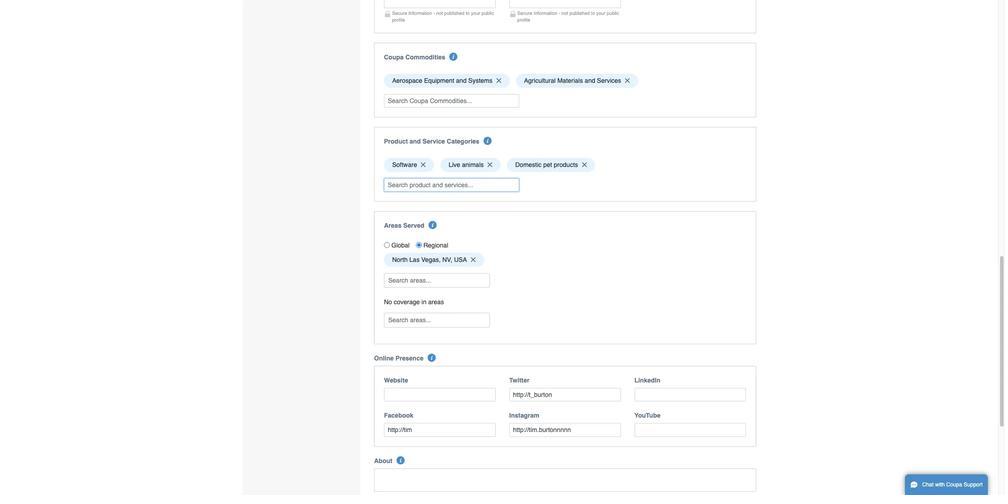 Task type: vqa. For each thing, say whether or not it's contained in the screenshot.
the Performance
no



Task type: locate. For each thing, give the bounding box(es) containing it.
not down duns text field
[[562, 10, 568, 16]]

and for equipment
[[456, 77, 467, 84]]

your down duns text field
[[596, 10, 605, 16]]

published for the 'tax id' text box
[[444, 10, 464, 16]]

secure down the 'tax id' text box
[[392, 10, 407, 16]]

0 horizontal spatial not
[[436, 10, 443, 16]]

1 horizontal spatial -
[[559, 10, 560, 16]]

2 horizontal spatial and
[[585, 77, 595, 84]]

no coverage in areas
[[384, 299, 444, 306]]

your for duns text field
[[596, 10, 605, 16]]

selected list box
[[381, 72, 749, 90], [381, 156, 749, 174]]

service
[[423, 138, 445, 145]]

chat
[[922, 482, 934, 489]]

and left the systems
[[456, 77, 467, 84]]

0 horizontal spatial information
[[408, 10, 432, 16]]

0 horizontal spatial public
[[482, 10, 494, 16]]

secure for the 'tax id' text box
[[392, 10, 407, 16]]

coupa
[[384, 54, 404, 61], [946, 482, 962, 489]]

1 horizontal spatial coupa
[[946, 482, 962, 489]]

presence
[[395, 355, 424, 362]]

1 horizontal spatial profile
[[517, 17, 530, 22]]

1 horizontal spatial to
[[591, 10, 595, 16]]

secure down duns text field
[[517, 10, 532, 16]]

coupa right with
[[946, 482, 962, 489]]

and inside option
[[585, 77, 595, 84]]

0 horizontal spatial additional information image
[[428, 354, 436, 362]]

published for duns text field
[[569, 10, 590, 16]]

additional information image for about
[[397, 457, 405, 465]]

profile down duns text field
[[517, 17, 530, 22]]

additional information image for areas served
[[429, 221, 437, 230]]

1 vertical spatial coupa
[[946, 482, 962, 489]]

additional information image for product and service categories
[[484, 137, 492, 145]]

additional information image
[[450, 53, 458, 61], [484, 137, 492, 145], [428, 354, 436, 362]]

0 vertical spatial additional information image
[[429, 221, 437, 230]]

coverage
[[394, 299, 420, 306]]

1 horizontal spatial additional information image
[[450, 53, 458, 61]]

information
[[408, 10, 432, 16], [534, 10, 557, 16]]

domestic pet products option
[[507, 158, 595, 172]]

- down duns text field
[[559, 10, 560, 16]]

0 vertical spatial additional information image
[[450, 53, 458, 61]]

1 selected list box from the top
[[381, 72, 749, 90]]

1 horizontal spatial published
[[569, 10, 590, 16]]

categories
[[447, 138, 479, 145]]

served
[[403, 222, 424, 230]]

information down duns text field
[[534, 10, 557, 16]]

Twitter text field
[[509, 388, 621, 402]]

additional information image right 'presence'
[[428, 354, 436, 362]]

0 horizontal spatial secure
[[392, 10, 407, 16]]

not for the 'tax id' text box
[[436, 10, 443, 16]]

additional information image up aerospace equipment and systems "option"
[[450, 53, 458, 61]]

2 not from the left
[[562, 10, 568, 16]]

YouTube text field
[[634, 424, 746, 437]]

search areas... text field down north las vegas, nv, usa 'option'
[[385, 274, 489, 288]]

selected list box containing aerospace equipment and systems
[[381, 72, 749, 90]]

Instagram text field
[[509, 424, 621, 437]]

coupa up aerospace
[[384, 54, 404, 61]]

2 vertical spatial additional information image
[[428, 354, 436, 362]]

- down the 'tax id' text box
[[433, 10, 435, 16]]

1 information from the left
[[408, 10, 432, 16]]

0 horizontal spatial profile
[[392, 17, 405, 22]]

public for the 'tax id' text box
[[482, 10, 494, 16]]

secure information - not published to your public profile
[[392, 10, 494, 22], [517, 10, 619, 22]]

2 secure from the left
[[517, 10, 532, 16]]

0 horizontal spatial published
[[444, 10, 464, 16]]

- for duns text field
[[559, 10, 560, 16]]

1 vertical spatial additional information image
[[484, 137, 492, 145]]

agricultural materials and services option
[[516, 74, 638, 88]]

2 selected list box from the top
[[381, 156, 749, 174]]

1 to from the left
[[466, 10, 470, 16]]

1 secure from the left
[[392, 10, 407, 16]]

secure information - not published to your public profile for duns text field
[[517, 10, 619, 22]]

0 vertical spatial coupa
[[384, 54, 404, 61]]

your for the 'tax id' text box
[[471, 10, 480, 16]]

DUNS text field
[[509, 0, 621, 8]]

agricultural
[[524, 77, 556, 84]]

0 horizontal spatial your
[[471, 10, 480, 16]]

2 public from the left
[[607, 10, 619, 16]]

profile
[[392, 17, 405, 22], [517, 17, 530, 22]]

profile up coupa commodities
[[392, 17, 405, 22]]

and inside "option"
[[456, 77, 467, 84]]

additional information image right about
[[397, 457, 405, 465]]

youtube
[[634, 412, 661, 420]]

selected list box containing software
[[381, 156, 749, 174]]

pet
[[543, 162, 552, 169]]

1 vertical spatial additional information image
[[397, 457, 405, 465]]

systems
[[468, 77, 493, 84]]

public
[[482, 10, 494, 16], [607, 10, 619, 16]]

2 your from the left
[[596, 10, 605, 16]]

north
[[392, 257, 408, 264]]

information for the 'tax id' text box
[[408, 10, 432, 16]]

2 published from the left
[[569, 10, 590, 16]]

to down the 'tax id' text box
[[466, 10, 470, 16]]

secure information - not published to your public profile down the 'tax id' text box
[[392, 10, 494, 22]]

1 not from the left
[[436, 10, 443, 16]]

domestic pet products
[[515, 162, 578, 169]]

additional information image for online presence
[[428, 354, 436, 362]]

0 vertical spatial selected list box
[[381, 72, 749, 90]]

1 horizontal spatial information
[[534, 10, 557, 16]]

support
[[964, 482, 983, 489]]

2 profile from the left
[[517, 17, 530, 22]]

information down the 'tax id' text box
[[408, 10, 432, 16]]

secure
[[392, 10, 407, 16], [517, 10, 532, 16]]

1 horizontal spatial public
[[607, 10, 619, 16]]

2 to from the left
[[591, 10, 595, 16]]

1 horizontal spatial secure
[[517, 10, 532, 16]]

2 - from the left
[[559, 10, 560, 16]]

1 vertical spatial selected list box
[[381, 156, 749, 174]]

software
[[392, 162, 417, 169]]

1 horizontal spatial not
[[562, 10, 568, 16]]

2 secure information - not published to your public profile from the left
[[517, 10, 619, 22]]

1 public from the left
[[482, 10, 494, 16]]

live animals option
[[440, 158, 501, 172]]

not down the 'tax id' text box
[[436, 10, 443, 16]]

1 horizontal spatial additional information image
[[429, 221, 437, 230]]

aerospace
[[392, 77, 422, 84]]

global
[[391, 242, 410, 249]]

secure for duns text field
[[517, 10, 532, 16]]

0 horizontal spatial and
[[410, 138, 421, 145]]

1 horizontal spatial your
[[596, 10, 605, 16]]

and
[[456, 77, 467, 84], [585, 77, 595, 84], [410, 138, 421, 145]]

1 - from the left
[[433, 10, 435, 16]]

to down duns text field
[[591, 10, 595, 16]]

additional information image right categories at the left top of page
[[484, 137, 492, 145]]

1 secure information - not published to your public profile from the left
[[392, 10, 494, 22]]

and left services
[[585, 77, 595, 84]]

Search product and services... field
[[384, 178, 519, 192]]

and left service
[[410, 138, 421, 145]]

nv,
[[442, 257, 452, 264]]

to
[[466, 10, 470, 16], [591, 10, 595, 16]]

1 horizontal spatial secure information - not published to your public profile
[[517, 10, 619, 22]]

0 horizontal spatial secure information - not published to your public profile
[[392, 10, 494, 22]]

linkedin
[[634, 377, 660, 384]]

published down the 'tax id' text box
[[444, 10, 464, 16]]

las
[[409, 257, 420, 264]]

0 horizontal spatial to
[[466, 10, 470, 16]]

to for duns text field
[[591, 10, 595, 16]]

software option
[[384, 158, 434, 172]]

your down the 'tax id' text box
[[471, 10, 480, 16]]

0 vertical spatial search areas... text field
[[385, 274, 489, 288]]

1 your from the left
[[471, 10, 480, 16]]

additional information image right served
[[429, 221, 437, 230]]

secure information - not published to your public profile down duns text field
[[517, 10, 619, 22]]

search areas... text field down areas
[[385, 314, 489, 328]]

equipment
[[424, 77, 454, 84]]

Search areas... text field
[[385, 274, 489, 288], [385, 314, 489, 328]]

None radio
[[416, 243, 422, 249]]

-
[[433, 10, 435, 16], [559, 10, 560, 16]]

not
[[436, 10, 443, 16], [562, 10, 568, 16]]

additional information image
[[429, 221, 437, 230], [397, 457, 405, 465]]

Search Coupa Commodities... field
[[384, 94, 519, 108]]

2 information from the left
[[534, 10, 557, 16]]

1 published from the left
[[444, 10, 464, 16]]

0 horizontal spatial -
[[433, 10, 435, 16]]

None radio
[[384, 243, 390, 249]]

1 vertical spatial search areas... text field
[[385, 314, 489, 328]]

published
[[444, 10, 464, 16], [569, 10, 590, 16]]

your
[[471, 10, 480, 16], [596, 10, 605, 16]]

in
[[422, 299, 426, 306]]

0 horizontal spatial additional information image
[[397, 457, 405, 465]]

published down duns text field
[[569, 10, 590, 16]]

2 horizontal spatial additional information image
[[484, 137, 492, 145]]

1 profile from the left
[[392, 17, 405, 22]]

additional information image for coupa commodities
[[450, 53, 458, 61]]

1 horizontal spatial and
[[456, 77, 467, 84]]

areas served
[[384, 222, 424, 230]]



Task type: describe. For each thing, give the bounding box(es) containing it.
online presence
[[374, 355, 424, 362]]

aerospace equipment and systems
[[392, 77, 493, 84]]

chat with coupa support button
[[905, 475, 988, 496]]

product and service categories
[[384, 138, 479, 145]]

0 horizontal spatial coupa
[[384, 54, 404, 61]]

profile for the 'tax id' text box
[[392, 17, 405, 22]]

services
[[597, 77, 621, 84]]

vegas,
[[421, 257, 441, 264]]

product
[[384, 138, 408, 145]]

and for materials
[[585, 77, 595, 84]]

about
[[374, 458, 392, 465]]

website
[[384, 377, 408, 384]]

no
[[384, 299, 392, 306]]

chat with coupa support
[[922, 482, 983, 489]]

information for duns text field
[[534, 10, 557, 16]]

materials
[[557, 77, 583, 84]]

coupa inside button
[[946, 482, 962, 489]]

- for the 'tax id' text box
[[433, 10, 435, 16]]

About text field
[[374, 469, 756, 492]]

facebook
[[384, 412, 413, 420]]

selected list box for coupa commodities
[[381, 72, 749, 90]]

1 search areas... text field from the top
[[385, 274, 489, 288]]

north las vegas, nv, usa
[[392, 257, 467, 264]]

selected list box for product and service categories
[[381, 156, 749, 174]]

2 search areas... text field from the top
[[385, 314, 489, 328]]

domestic
[[515, 162, 542, 169]]

twitter
[[509, 377, 529, 384]]

secure information - not published to your public profile for the 'tax id' text box
[[392, 10, 494, 22]]

to for the 'tax id' text box
[[466, 10, 470, 16]]

usa
[[454, 257, 467, 264]]

coupa commodities
[[384, 54, 445, 61]]

live
[[449, 162, 460, 169]]

not for duns text field
[[562, 10, 568, 16]]

areas
[[384, 222, 402, 230]]

regional
[[423, 242, 448, 249]]

public for duns text field
[[607, 10, 619, 16]]

animals
[[462, 162, 484, 169]]

with
[[935, 482, 945, 489]]

instagram
[[509, 412, 539, 420]]

north las vegas, nv, usa option
[[384, 253, 484, 267]]

areas
[[428, 299, 444, 306]]

online
[[374, 355, 394, 362]]

agricultural materials and services
[[524, 77, 621, 84]]

Tax ID text field
[[384, 0, 496, 8]]

selected areas list box
[[381, 251, 749, 269]]

aerospace equipment and systems option
[[384, 74, 510, 88]]

live animals
[[449, 162, 484, 169]]

LinkedIn text field
[[634, 388, 746, 402]]

commodities
[[405, 54, 445, 61]]

profile for duns text field
[[517, 17, 530, 22]]

products
[[554, 162, 578, 169]]

Website text field
[[384, 388, 496, 402]]

Facebook text field
[[384, 424, 496, 437]]



